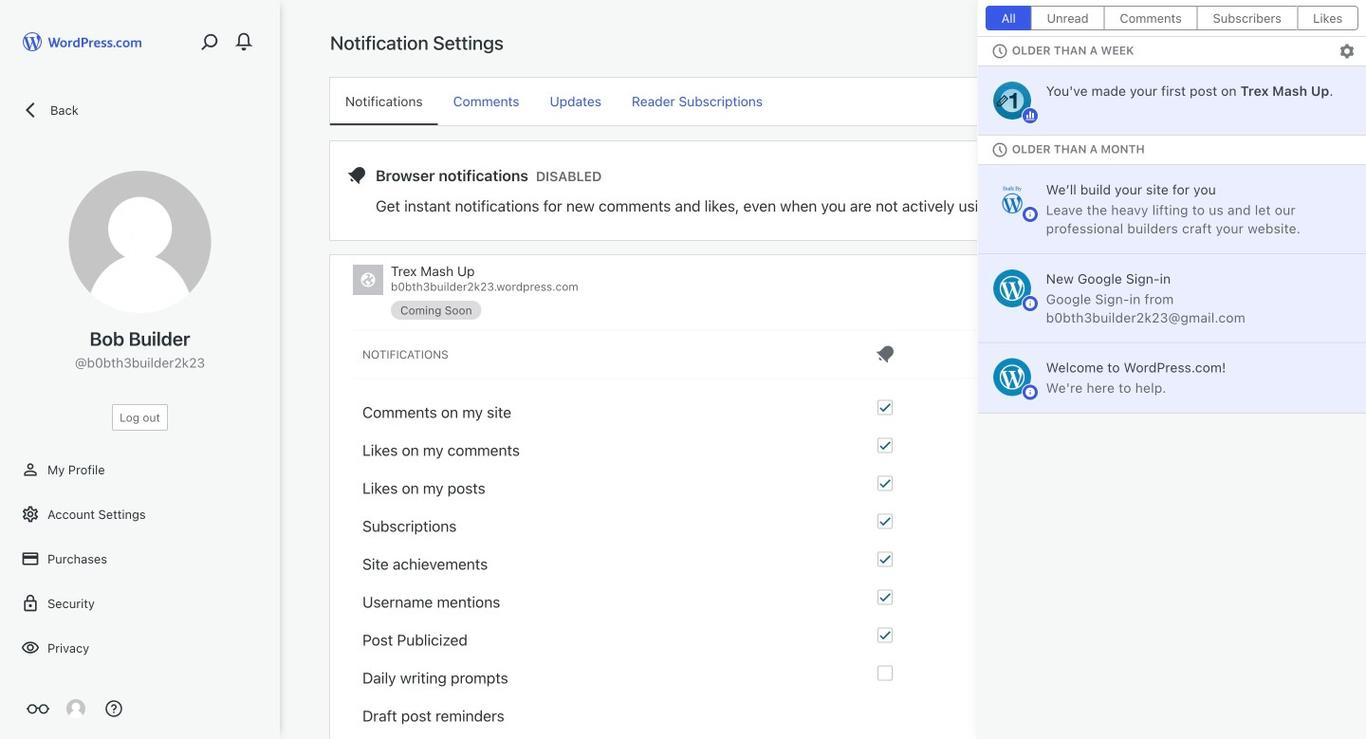 Task type: describe. For each thing, give the bounding box(es) containing it.
1 tab from the left
[[986, 6, 1032, 30]]

4 tab from the left
[[1198, 6, 1298, 30]]

5 tab from the left
[[1298, 6, 1359, 30]]

0 vertical spatial bob builder image
[[69, 171, 211, 313]]

open notification settings image
[[1339, 43, 1357, 60]]

filter notifications tab list
[[979, 0, 1367, 36]]



Task type: locate. For each thing, give the bounding box(es) containing it.
menu
[[330, 78, 1318, 125]]

credit_card image
[[21, 550, 40, 569]]

main content
[[330, 30, 1318, 739]]

lock image
[[21, 594, 40, 613]]

tab
[[986, 6, 1032, 30], [1032, 6, 1105, 30], [1105, 6, 1198, 30], [1198, 6, 1298, 30], [1298, 6, 1359, 30]]

2 tab from the left
[[1032, 6, 1105, 30]]

person image
[[21, 460, 40, 479]]

visibility image
[[21, 639, 40, 658]]

settings image
[[21, 505, 40, 524]]

1 vertical spatial bob builder image
[[66, 700, 85, 719]]

bob builder image
[[69, 171, 211, 313], [66, 700, 85, 719]]

reader image
[[27, 698, 49, 721]]

None checkbox
[[1149, 476, 1164, 491], [878, 552, 893, 567], [878, 628, 893, 643], [878, 666, 893, 681], [1149, 666, 1164, 681], [1149, 704, 1164, 719], [1149, 476, 1164, 491], [878, 552, 893, 567], [878, 628, 893, 643], [878, 666, 893, 681], [1149, 666, 1164, 681], [1149, 704, 1164, 719]]

3 tab from the left
[[1105, 6, 1198, 30]]

None checkbox
[[878, 400, 893, 415], [1149, 400, 1164, 415], [878, 438, 893, 453], [1149, 438, 1164, 453], [878, 476, 893, 491], [878, 514, 893, 529], [1149, 514, 1164, 529], [878, 590, 893, 605], [1149, 590, 1164, 605], [878, 400, 893, 415], [1149, 400, 1164, 415], [878, 438, 893, 453], [1149, 438, 1164, 453], [878, 476, 893, 491], [878, 514, 893, 529], [1149, 514, 1164, 529], [878, 590, 893, 605], [1149, 590, 1164, 605]]



Task type: vqa. For each thing, say whether or not it's contained in the screenshot.
'Open notification settings' ICON
yes



